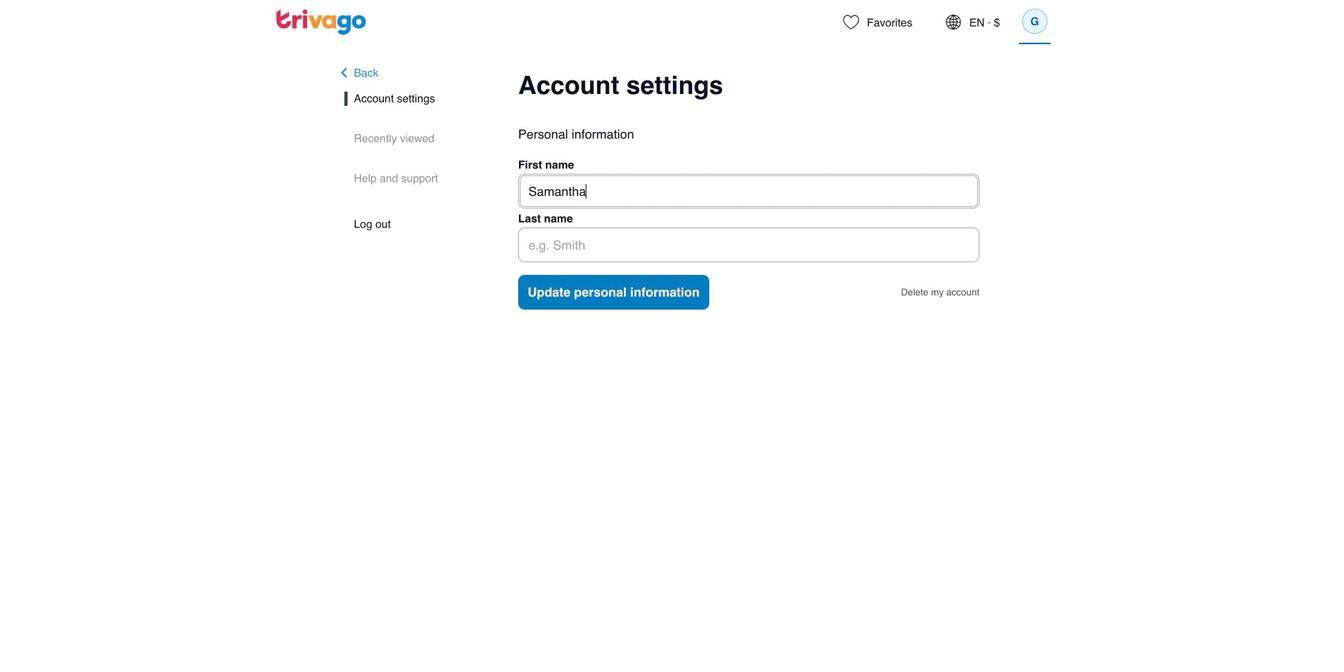 Task type: locate. For each thing, give the bounding box(es) containing it.
e.g. Smith text field
[[519, 228, 980, 262]]



Task type: describe. For each thing, give the bounding box(es) containing it.
trivago logo image
[[277, 9, 367, 35]]

e.g. John text field
[[519, 174, 980, 209]]



Task type: vqa. For each thing, say whether or not it's contained in the screenshot.
Keyboard shortcuts
no



